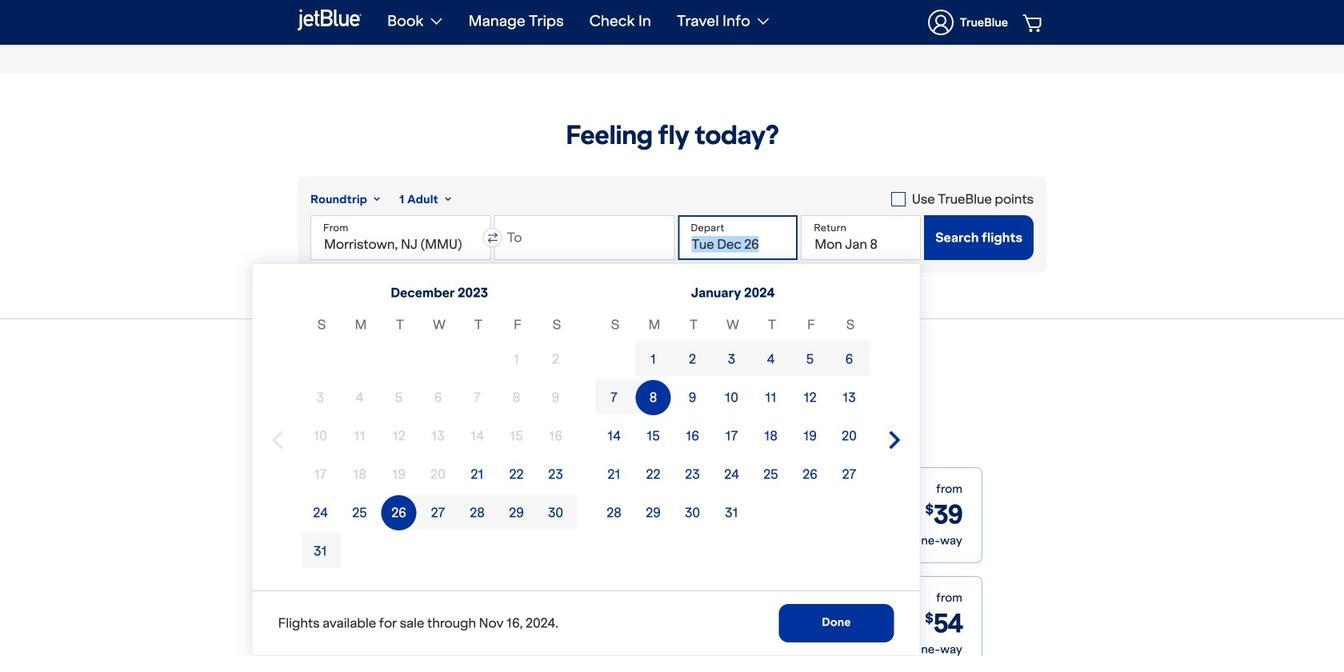Task type: vqa. For each thing, say whether or not it's contained in the screenshot.
Next Month icon
yes



Task type: locate. For each thing, give the bounding box(es) containing it.
chicago image
[[363, 577, 503, 656]]

navigation
[[375, 0, 1047, 45]]

None checkbox
[[891, 190, 1034, 209]]

next month image
[[885, 431, 905, 450]]

jetblue image
[[298, 7, 362, 33]]

None text field
[[311, 215, 491, 260], [494, 215, 675, 260], [311, 215, 491, 260], [494, 215, 675, 260]]



Task type: describe. For each thing, give the bounding box(es) containing it.
Depart Press DOWN ARROW key to select available dates field
[[678, 215, 798, 260]]

opens modal on same screen image
[[603, 647, 612, 655]]

boston image
[[363, 468, 503, 563]]

shopping cart (empty) image
[[1023, 13, 1045, 32]]

opens modal on same screen image
[[600, 647, 612, 655]]

Return Press DOWN ARROW key to select available dates field
[[801, 215, 921, 260]]

previous month image
[[268, 431, 287, 450]]



